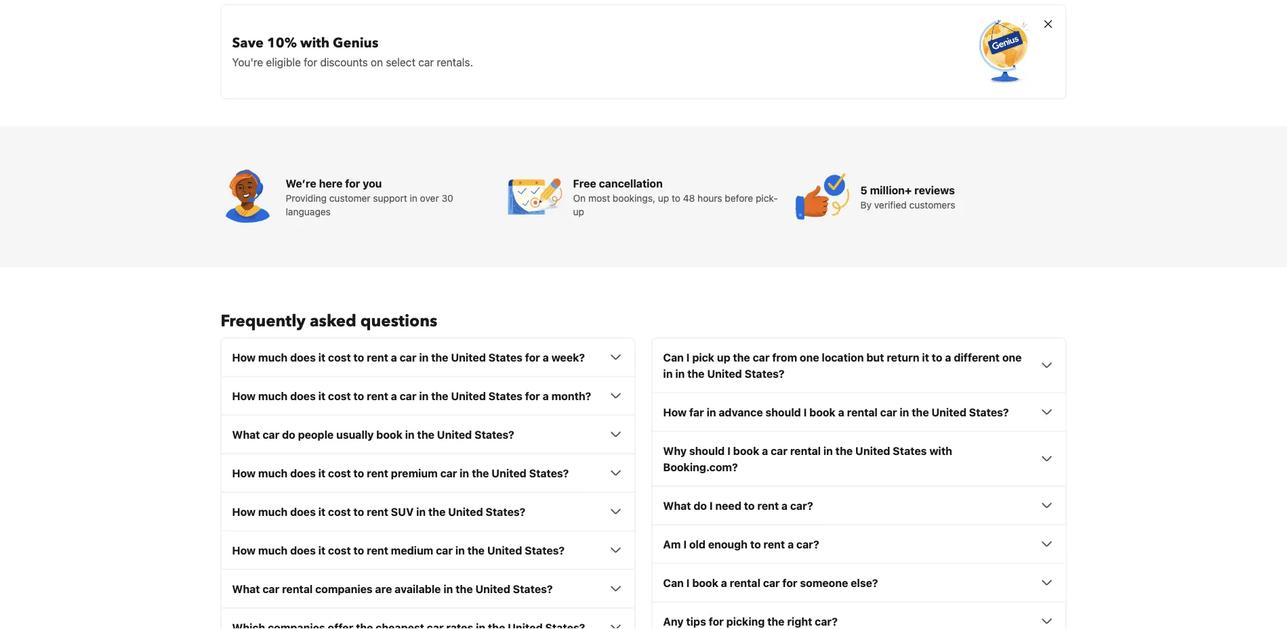 Task type: vqa. For each thing, say whether or not it's contained in the screenshot.
'hours'
yes



Task type: locate. For each thing, give the bounding box(es) containing it.
cancellation
[[599, 177, 663, 190]]

1 vertical spatial car?
[[796, 538, 819, 551]]

48
[[683, 192, 695, 204]]

we're here for you image
[[221, 170, 275, 224]]

do left people
[[282, 428, 295, 441]]

states inside dropdown button
[[488, 351, 523, 364]]

1 does from the top
[[290, 351, 316, 364]]

1 vertical spatial should
[[689, 444, 725, 457]]

rental left companies
[[282, 583, 313, 596]]

states down 'how far in advance should i book a rental car in the united states?' dropdown button
[[893, 444, 927, 457]]

car? down why should i book a car rental in the united states with booking.com?
[[790, 499, 813, 512]]

how inside dropdown button
[[232, 351, 256, 364]]

for up customer
[[345, 177, 360, 190]]

providing
[[286, 192, 327, 204]]

1 vertical spatial what
[[663, 499, 691, 512]]

0 horizontal spatial with
[[300, 33, 329, 52]]

how inside dropdown button
[[663, 406, 687, 419]]

2 horizontal spatial up
[[717, 351, 730, 364]]

i up booking.com?
[[727, 444, 731, 457]]

a down why should i book a car rental in the united states with booking.com?
[[781, 499, 788, 512]]

states for month?
[[488, 390, 523, 402]]

0 vertical spatial do
[[282, 428, 295, 441]]

2 can from the top
[[663, 577, 684, 590]]

it for how much does it cost to rent a car in the united states for a month?
[[318, 390, 325, 402]]

book down the old
[[692, 577, 718, 590]]

does
[[290, 351, 316, 364], [290, 390, 316, 402], [290, 467, 316, 480], [290, 505, 316, 518], [290, 544, 316, 557]]

united inside can i pick up the car from one location but return it to a different one in in the united states?
[[707, 367, 742, 380]]

cost inside dropdown button
[[328, 351, 351, 364]]

should inside why should i book a car rental in the united states with booking.com?
[[689, 444, 725, 457]]

to up companies
[[353, 544, 364, 557]]

select
[[386, 55, 416, 68]]

to up usually
[[353, 390, 364, 402]]

5 million+ reviews image
[[795, 170, 850, 224]]

rent up 'what car do people usually book in the united states?'
[[367, 390, 388, 402]]

can
[[663, 351, 684, 364], [663, 577, 684, 590]]

am
[[663, 538, 681, 551]]

states? inside can i pick up the car from one location but return it to a different one in in the united states?
[[745, 367, 785, 380]]

car? for am i old enough to rent a car?
[[796, 538, 819, 551]]

a up can i book a rental car for someone else? on the bottom right of the page
[[788, 538, 794, 551]]

up
[[658, 192, 669, 204], [573, 206, 584, 217], [717, 351, 730, 364]]

the inside any tips for picking the right car? dropdown button
[[767, 615, 785, 628]]

the inside what car do people usually book in the united states? dropdown button
[[417, 428, 434, 441]]

should up booking.com?
[[689, 444, 725, 457]]

does for how much does it cost to rent medium car in the united states?
[[290, 544, 316, 557]]

1 vertical spatial states
[[488, 390, 523, 402]]

states?
[[745, 367, 785, 380], [969, 406, 1009, 419], [474, 428, 514, 441], [529, 467, 569, 480], [486, 505, 525, 518], [525, 544, 565, 557], [513, 583, 553, 596]]

what for what do i need to rent a car?
[[663, 499, 691, 512]]

do left the "need"
[[694, 499, 707, 512]]

0 vertical spatial car?
[[790, 499, 813, 512]]

1 horizontal spatial do
[[694, 499, 707, 512]]

to left 48
[[672, 192, 680, 204]]

genius
[[333, 33, 378, 52]]

why should i book a car rental in the united states with booking.com? button
[[663, 443, 1055, 475]]

much for how much does it cost to rent medium car in the united states?
[[258, 544, 288, 557]]

for left 'week?'
[[525, 351, 540, 364]]

to right return
[[932, 351, 943, 364]]

the down pick
[[687, 367, 705, 380]]

1 horizontal spatial with
[[929, 444, 952, 457]]

1 horizontal spatial one
[[1002, 351, 1022, 364]]

enough
[[708, 538, 748, 551]]

rental down how far in advance should i book a rental car in the united states?
[[790, 444, 821, 457]]

the down return
[[912, 406, 929, 419]]

rentals.
[[437, 55, 473, 68]]

0 horizontal spatial one
[[800, 351, 819, 364]]

how far in advance should i book a rental car in the united states? button
[[663, 404, 1055, 420]]

one right different
[[1002, 351, 1022, 364]]

2 vertical spatial what
[[232, 583, 260, 596]]

0 horizontal spatial should
[[689, 444, 725, 457]]

united inside dropdown button
[[451, 351, 486, 364]]

how for how much does it cost to rent premium car in the united states?
[[232, 467, 256, 480]]

should
[[766, 406, 801, 419], [689, 444, 725, 457]]

the left right
[[767, 615, 785, 628]]

1 one from the left
[[800, 351, 819, 364]]

how much does it cost to rent premium car in the united states? button
[[232, 465, 624, 481]]

2 much from the top
[[258, 390, 288, 402]]

0 vertical spatial should
[[766, 406, 801, 419]]

cost down asked
[[328, 351, 351, 364]]

with
[[300, 33, 329, 52], [929, 444, 952, 457]]

the inside how much does it cost to rent medium car in the united states? dropdown button
[[467, 544, 485, 557]]

it inside dropdown button
[[318, 351, 325, 364]]

5 does from the top
[[290, 544, 316, 557]]

the inside 'how far in advance should i book a rental car in the united states?' dropdown button
[[912, 406, 929, 419]]

much
[[258, 351, 288, 364], [258, 390, 288, 402], [258, 467, 288, 480], [258, 505, 288, 518], [258, 544, 288, 557]]

else?
[[851, 577, 878, 590]]

how for how much does it cost to rent a car in the united states for a month?
[[232, 390, 256, 402]]

cost left suv
[[328, 505, 351, 518]]

rent down questions
[[367, 351, 388, 364]]

the down how much does it cost to rent a car in the united states for a week? dropdown button
[[431, 390, 448, 402]]

much for how much does it cost to rent a car in the united states for a week?
[[258, 351, 288, 364]]

3 much from the top
[[258, 467, 288, 480]]

rent for how much does it cost to rent premium car in the united states?
[[367, 467, 388, 480]]

rent right the "need"
[[757, 499, 779, 512]]

rent left the premium
[[367, 467, 388, 480]]

the up how much does it cost to rent premium car in the united states? dropdown button
[[417, 428, 434, 441]]

for inside we're here for you providing customer support in over 30 languages
[[345, 177, 360, 190]]

to inside free cancellation on most bookings, up to 48 hours before pick- up
[[672, 192, 680, 204]]

how much does it cost to rent a car in the united states for a week? button
[[232, 349, 624, 366]]

1 cost from the top
[[328, 351, 351, 364]]

medium
[[391, 544, 433, 557]]

for inside dropdown button
[[525, 351, 540, 364]]

for right eligible
[[304, 55, 317, 68]]

a left different
[[945, 351, 951, 364]]

does for how much does it cost to rent a car in the united states for a month?
[[290, 390, 316, 402]]

the right available
[[456, 583, 473, 596]]

can up any
[[663, 577, 684, 590]]

it inside can i pick up the car from one location but return it to a different one in in the united states?
[[922, 351, 929, 364]]

much for how much does it cost to rent suv in the united states?
[[258, 505, 288, 518]]

to down asked
[[353, 351, 364, 364]]

5 much from the top
[[258, 544, 288, 557]]

advance
[[719, 406, 763, 419]]

what do i need to rent a car?
[[663, 499, 813, 512]]

can left pick
[[663, 351, 684, 364]]

to left suv
[[353, 505, 364, 518]]

how for how much does it cost to rent suv in the united states?
[[232, 505, 256, 518]]

0 vertical spatial can
[[663, 351, 684, 364]]

2 vertical spatial states
[[893, 444, 927, 457]]

4 much from the top
[[258, 505, 288, 518]]

5 cost from the top
[[328, 544, 351, 557]]

1 much from the top
[[258, 351, 288, 364]]

a down the enough
[[721, 577, 727, 590]]

i
[[686, 351, 690, 364], [804, 406, 807, 419], [727, 444, 731, 457], [710, 499, 713, 512], [683, 538, 687, 551], [686, 577, 690, 590]]

with inside save 10% with genius you're eligible for discounts on select car rentals.
[[300, 33, 329, 52]]

does for how much does it cost to rent suv in the united states?
[[290, 505, 316, 518]]

rental down can i pick up the car from one location but return it to a different one in in the united states? dropdown button
[[847, 406, 878, 419]]

rent left suv
[[367, 505, 388, 518]]

1 vertical spatial with
[[929, 444, 952, 457]]

car
[[418, 55, 434, 68], [400, 351, 417, 364], [753, 351, 770, 364], [400, 390, 417, 402], [880, 406, 897, 419], [263, 428, 279, 441], [771, 444, 788, 457], [440, 467, 457, 480], [436, 544, 453, 557], [763, 577, 780, 590], [263, 583, 279, 596]]

why should i book a car rental in the united states with booking.com?
[[663, 444, 952, 474]]

rental inside dropdown button
[[847, 406, 878, 419]]

0 vertical spatial up
[[658, 192, 669, 204]]

should inside dropdown button
[[766, 406, 801, 419]]

much inside dropdown button
[[258, 351, 288, 364]]

the down how far in advance should i book a rental car in the united states?
[[836, 444, 853, 457]]

up down "on"
[[573, 206, 584, 217]]

0 vertical spatial states
[[488, 351, 523, 364]]

book down advance
[[733, 444, 759, 457]]

3 does from the top
[[290, 467, 316, 480]]

a
[[391, 351, 397, 364], [543, 351, 549, 364], [945, 351, 951, 364], [391, 390, 397, 402], [543, 390, 549, 402], [838, 406, 844, 419], [762, 444, 768, 457], [781, 499, 788, 512], [788, 538, 794, 551], [721, 577, 727, 590]]

we're here for you providing customer support in over 30 languages
[[286, 177, 453, 217]]

how for how much does it cost to rent a car in the united states for a week?
[[232, 351, 256, 364]]

here
[[319, 177, 343, 190]]

book inside why should i book a car rental in the united states with booking.com?
[[733, 444, 759, 457]]

should right advance
[[766, 406, 801, 419]]

over
[[420, 192, 439, 204]]

by
[[860, 199, 872, 210]]

4 does from the top
[[290, 505, 316, 518]]

rent inside dropdown button
[[367, 351, 388, 364]]

does inside dropdown button
[[290, 351, 316, 364]]

in inside dropdown button
[[419, 351, 429, 364]]

in inside we're here for you providing customer support in over 30 languages
[[410, 192, 417, 204]]

can i book a rental car for someone else?
[[663, 577, 878, 590]]

i left pick
[[686, 351, 690, 364]]

you're
[[232, 55, 263, 68]]

a down advance
[[762, 444, 768, 457]]

can for can i book a rental car for someone else?
[[663, 577, 684, 590]]

the
[[431, 351, 448, 364], [733, 351, 750, 364], [687, 367, 705, 380], [431, 390, 448, 402], [912, 406, 929, 419], [417, 428, 434, 441], [836, 444, 853, 457], [472, 467, 489, 480], [428, 505, 446, 518], [467, 544, 485, 557], [456, 583, 473, 596], [767, 615, 785, 628]]

one right from
[[800, 351, 819, 364]]

states left 'week?'
[[488, 351, 523, 364]]

2 vertical spatial up
[[717, 351, 730, 364]]

book
[[809, 406, 836, 419], [376, 428, 403, 441], [733, 444, 759, 457], [692, 577, 718, 590]]

need
[[715, 499, 741, 512]]

1 can from the top
[[663, 351, 684, 364]]

2 does from the top
[[290, 390, 316, 402]]

car? inside dropdown button
[[790, 499, 813, 512]]

0 vertical spatial what
[[232, 428, 260, 441]]

1 vertical spatial can
[[663, 577, 684, 590]]

what inside dropdown button
[[232, 583, 260, 596]]

customer
[[329, 192, 370, 204]]

2 cost from the top
[[328, 390, 351, 402]]

save
[[232, 33, 264, 52]]

month?
[[551, 390, 591, 402]]

rent
[[367, 351, 388, 364], [367, 390, 388, 402], [367, 467, 388, 480], [757, 499, 779, 512], [367, 505, 388, 518], [764, 538, 785, 551], [367, 544, 388, 557]]

i inside can i pick up the car from one location but return it to a different one in in the united states?
[[686, 351, 690, 364]]

to right the enough
[[750, 538, 761, 551]]

to
[[672, 192, 680, 204], [353, 351, 364, 364], [932, 351, 943, 364], [353, 390, 364, 402], [353, 467, 364, 480], [744, 499, 755, 512], [353, 505, 364, 518], [750, 538, 761, 551], [353, 544, 364, 557]]

car inside why should i book a car rental in the united states with booking.com?
[[771, 444, 788, 457]]

4 cost from the top
[[328, 505, 351, 518]]

can inside can i pick up the car from one location but return it to a different one in in the united states?
[[663, 351, 684, 364]]

free cancellation on most bookings, up to 48 hours before pick- up
[[573, 177, 778, 217]]

car? up the someone
[[796, 538, 819, 551]]

i left the "need"
[[710, 499, 713, 512]]

the down how much does it cost to rent suv in the united states? dropdown button
[[467, 544, 485, 557]]

united inside why should i book a car rental in the united states with booking.com?
[[855, 444, 890, 457]]

1 vertical spatial up
[[573, 206, 584, 217]]

3 cost from the top
[[328, 467, 351, 480]]

2 vertical spatial car?
[[815, 615, 838, 628]]

do
[[282, 428, 295, 441], [694, 499, 707, 512]]

million+
[[870, 184, 912, 196]]

a inside why should i book a car rental in the united states with booking.com?
[[762, 444, 768, 457]]

what for what car rental companies are available in the united states?
[[232, 583, 260, 596]]

reviews
[[914, 184, 955, 196]]

cost down usually
[[328, 467, 351, 480]]

discounts
[[320, 55, 368, 68]]

rent for how much does it cost to rent medium car in the united states?
[[367, 544, 388, 557]]

how
[[232, 351, 256, 364], [232, 390, 256, 402], [663, 406, 687, 419], [232, 467, 256, 480], [232, 505, 256, 518], [232, 544, 256, 557]]

location
[[822, 351, 864, 364]]

0 horizontal spatial up
[[573, 206, 584, 217]]

on
[[573, 192, 586, 204]]

the down what car do people usually book in the united states? dropdown button
[[472, 467, 489, 480]]

the inside what car rental companies are available in the united states? dropdown button
[[456, 583, 473, 596]]

premium
[[391, 467, 438, 480]]

what
[[232, 428, 260, 441], [663, 499, 691, 512], [232, 583, 260, 596]]

to down usually
[[353, 467, 364, 480]]

the up how much does it cost to rent a car in the united states for a month? dropdown button
[[431, 351, 448, 364]]

1 vertical spatial do
[[694, 499, 707, 512]]

states left month?
[[488, 390, 523, 402]]

what car do people usually book in the united states? button
[[232, 427, 624, 443]]

up right pick
[[717, 351, 730, 364]]

rent left medium
[[367, 544, 388, 557]]

car?
[[790, 499, 813, 512], [796, 538, 819, 551], [815, 615, 838, 628]]

am i old enough to rent a car? button
[[663, 536, 1055, 553]]

1 horizontal spatial should
[[766, 406, 801, 419]]

cost up companies
[[328, 544, 351, 557]]

a down can i pick up the car from one location but return it to a different one in in the united states?
[[838, 406, 844, 419]]

frequently
[[221, 310, 306, 333]]

a left 'week?'
[[543, 351, 549, 364]]

up left 48
[[658, 192, 669, 204]]

in inside why should i book a car rental in the united states with booking.com?
[[823, 444, 833, 457]]

free
[[573, 177, 596, 190]]

the right suv
[[428, 505, 446, 518]]

to right the "need"
[[744, 499, 755, 512]]

cost for how much does it cost to rent a car in the united states for a week?
[[328, 351, 351, 364]]

questions
[[360, 310, 437, 333]]

car inside can i pick up the car from one location but return it to a different one in in the united states?
[[753, 351, 770, 364]]

how much does it cost to rent suv in the united states? button
[[232, 504, 624, 520]]

0 horizontal spatial do
[[282, 428, 295, 441]]

0 vertical spatial with
[[300, 33, 329, 52]]

can i book a rental car for someone else? button
[[663, 575, 1055, 591]]

car? right right
[[815, 615, 838, 628]]

cost up usually
[[328, 390, 351, 402]]



Task type: describe. For each thing, give the bounding box(es) containing it.
to inside what do i need to rent a car? dropdown button
[[744, 499, 755, 512]]

much for how much does it cost to rent premium car in the united states?
[[258, 467, 288, 480]]

5
[[860, 184, 867, 196]]

does for how much does it cost to rent premium car in the united states?
[[290, 467, 316, 480]]

it for how much does it cost to rent suv in the united states?
[[318, 505, 325, 518]]

how much does it cost to rent a car in the united states for a week?
[[232, 351, 585, 364]]

available
[[395, 583, 441, 596]]

rent for how much does it cost to rent a car in the united states for a week?
[[367, 351, 388, 364]]

far
[[689, 406, 704, 419]]

am i old enough to rent a car?
[[663, 538, 819, 551]]

save 10% with genius you're eligible for discounts on select car rentals.
[[232, 33, 473, 68]]

to inside can i pick up the car from one location but return it to a different one in in the united states?
[[932, 351, 943, 364]]

book right usually
[[376, 428, 403, 441]]

2 one from the left
[[1002, 351, 1022, 364]]

car? for what do i need to rent a car?
[[790, 499, 813, 512]]

any tips for picking the right car?
[[663, 615, 838, 628]]

any
[[663, 615, 684, 628]]

old
[[689, 538, 706, 551]]

cost for how much does it cost to rent premium car in the united states?
[[328, 467, 351, 480]]

different
[[954, 351, 1000, 364]]

to inside how much does it cost to rent a car in the united states for a week? dropdown button
[[353, 351, 364, 364]]

before
[[725, 192, 753, 204]]

hours
[[698, 192, 722, 204]]

the inside how much does it cost to rent suv in the united states? dropdown button
[[428, 505, 446, 518]]

pick-
[[756, 192, 778, 204]]

the inside how much does it cost to rent premium car in the united states? dropdown button
[[472, 467, 489, 480]]

cost for how much does it cost to rent a car in the united states for a month?
[[328, 390, 351, 402]]

we're
[[286, 177, 316, 190]]

right
[[787, 615, 812, 628]]

can i pick up the car from one location but return it to a different one in in the united states? button
[[663, 349, 1055, 382]]

the inside how much does it cost to rent a car in the united states for a month? dropdown button
[[431, 390, 448, 402]]

for right tips on the bottom right of page
[[709, 615, 724, 628]]

rental up picking
[[730, 577, 760, 590]]

for inside save 10% with genius you're eligible for discounts on select car rentals.
[[304, 55, 317, 68]]

rent up can i book a rental car for someone else? on the bottom right of the page
[[764, 538, 785, 551]]

how much does it cost to rent medium car in the united states? button
[[232, 542, 624, 559]]

a down questions
[[391, 351, 397, 364]]

verified
[[874, 199, 907, 210]]

eligible
[[266, 55, 301, 68]]

support
[[373, 192, 407, 204]]

i left the old
[[683, 538, 687, 551]]

picking
[[726, 615, 765, 628]]

the right pick
[[733, 351, 750, 364]]

cost for how much does it cost to rent suv in the united states?
[[328, 505, 351, 518]]

rental inside why should i book a car rental in the united states with booking.com?
[[790, 444, 821, 457]]

a inside what do i need to rent a car? dropdown button
[[781, 499, 788, 512]]

car inside dropdown button
[[400, 351, 417, 364]]

for left the someone
[[782, 577, 798, 590]]

someone
[[800, 577, 848, 590]]

for left month?
[[525, 390, 540, 402]]

frequently asked questions
[[221, 310, 437, 333]]

languages
[[286, 206, 331, 217]]

what car rental companies are available in the united states? button
[[232, 581, 624, 597]]

suv
[[391, 505, 414, 518]]

states for week?
[[488, 351, 523, 364]]

a left month?
[[543, 390, 549, 402]]

with inside why should i book a car rental in the united states with booking.com?
[[929, 444, 952, 457]]

you
[[363, 177, 382, 190]]

are
[[375, 583, 392, 596]]

how far in advance should i book a rental car in the united states?
[[663, 406, 1009, 419]]

a inside 'how far in advance should i book a rental car in the united states?' dropdown button
[[838, 406, 844, 419]]

customers
[[909, 199, 955, 210]]

can for can i pick up the car from one location but return it to a different one in in the united states?
[[663, 351, 684, 364]]

on
[[371, 55, 383, 68]]

how much does it cost to rent suv in the united states?
[[232, 505, 525, 518]]

bookings,
[[613, 192, 655, 204]]

week?
[[551, 351, 585, 364]]

i inside why should i book a car rental in the united states with booking.com?
[[727, 444, 731, 457]]

how for how far in advance should i book a rental car in the united states?
[[663, 406, 687, 419]]

booking.com?
[[663, 461, 738, 474]]

to inside how much does it cost to rent a car in the united states for a month? dropdown button
[[353, 390, 364, 402]]

usually
[[336, 428, 374, 441]]

it for how much does it cost to rent medium car in the united states?
[[318, 544, 325, 557]]

from
[[772, 351, 797, 364]]

what car do people usually book in the united states?
[[232, 428, 514, 441]]

5 million+ reviews by verified customers
[[860, 184, 955, 210]]

what for what car do people usually book in the united states?
[[232, 428, 260, 441]]

to inside how much does it cost to rent premium car in the united states? dropdown button
[[353, 467, 364, 480]]

the inside why should i book a car rental in the united states with booking.com?
[[836, 444, 853, 457]]

cost for how much does it cost to rent medium car in the united states?
[[328, 544, 351, 557]]

10%
[[267, 33, 297, 52]]

what car rental companies are available in the united states?
[[232, 583, 553, 596]]

but
[[866, 351, 884, 364]]

return
[[887, 351, 919, 364]]

people
[[298, 428, 334, 441]]

can i pick up the car from one location but return it to a different one in in the united states?
[[663, 351, 1022, 380]]

i up why should i book a car rental in the united states with booking.com?
[[804, 406, 807, 419]]

what do i need to rent a car? button
[[663, 498, 1055, 514]]

i up tips on the bottom right of page
[[686, 577, 690, 590]]

how much does it cost to rent premium car in the united states?
[[232, 467, 569, 480]]

much for how much does it cost to rent a car in the united states for a month?
[[258, 390, 288, 402]]

1 horizontal spatial up
[[658, 192, 669, 204]]

it for how much does it cost to rent premium car in the united states?
[[318, 467, 325, 480]]

rent inside dropdown button
[[757, 499, 779, 512]]

book up why should i book a car rental in the united states with booking.com?
[[809, 406, 836, 419]]

it for how much does it cost to rent a car in the united states for a week?
[[318, 351, 325, 364]]

to inside the am i old enough to rent a car? dropdown button
[[750, 538, 761, 551]]

any tips for picking the right car? button
[[663, 614, 1055, 630]]

how for how much does it cost to rent medium car in the united states?
[[232, 544, 256, 557]]

states inside why should i book a car rental in the united states with booking.com?
[[893, 444, 927, 457]]

the inside how much does it cost to rent a car in the united states for a week? dropdown button
[[431, 351, 448, 364]]

why
[[663, 444, 687, 457]]

to inside how much does it cost to rent medium car in the united states? dropdown button
[[353, 544, 364, 557]]

to inside how much does it cost to rent suv in the united states? dropdown button
[[353, 505, 364, 518]]

companies
[[315, 583, 373, 596]]

a inside can i book a rental car for someone else? dropdown button
[[721, 577, 727, 590]]

rent for how much does it cost to rent suv in the united states?
[[367, 505, 388, 518]]

pick
[[692, 351, 714, 364]]

how much does it cost to rent medium car in the united states?
[[232, 544, 565, 557]]

does for how much does it cost to rent a car in the united states for a week?
[[290, 351, 316, 364]]

how much does it cost to rent a car in the united states for a month? button
[[232, 388, 624, 404]]

tips
[[686, 615, 706, 628]]

a inside dropdown button
[[788, 538, 794, 551]]

up inside can i pick up the car from one location but return it to a different one in in the united states?
[[717, 351, 730, 364]]

a down how much does it cost to rent a car in the united states for a week?
[[391, 390, 397, 402]]

how much does it cost to rent a car in the united states for a month?
[[232, 390, 591, 402]]

a inside can i pick up the car from one location but return it to a different one in in the united states?
[[945, 351, 951, 364]]

30
[[442, 192, 453, 204]]

asked
[[310, 310, 356, 333]]

free cancellation image
[[508, 170, 562, 224]]

car inside save 10% with genius you're eligible for discounts on select car rentals.
[[418, 55, 434, 68]]

rent for how much does it cost to rent a car in the united states for a month?
[[367, 390, 388, 402]]

most
[[588, 192, 610, 204]]



